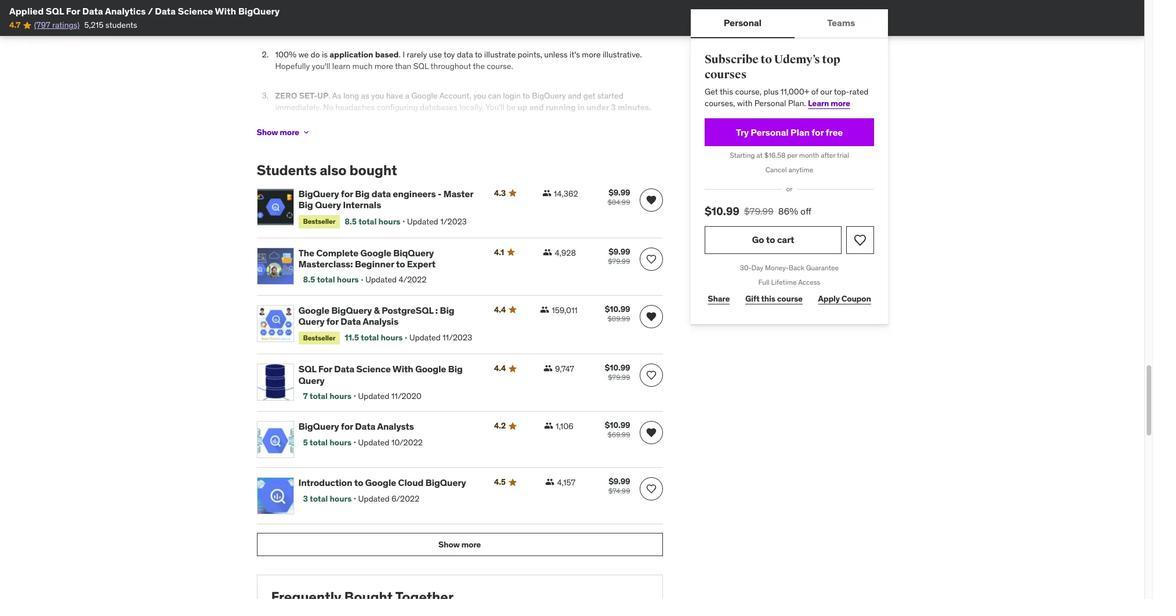 Task type: describe. For each thing, give the bounding box(es) containing it.
updated for biqquery
[[366, 275, 397, 285]]

master
[[444, 188, 473, 200]]

than
[[395, 61, 412, 71]]

big inside sql for data science with google big query
[[448, 364, 463, 375]]

students also bought
[[257, 161, 397, 179]]

data inside . i rarely use toy data to illustrate points, unless it's more illustrative. hopefully you'll learn much more than sql throughout the course.
[[457, 50, 473, 60]]

7
[[303, 391, 308, 401]]

big down students
[[299, 199, 313, 211]]

personal inside get this course, plus 11,000+ of our top-rated courses, with personal plan.
[[755, 98, 786, 108]]

14,362
[[554, 189, 578, 199]]

data right /
[[155, 5, 176, 17]]

for inside the google bigquery & postgresql : big query for data analysis
[[327, 316, 339, 327]]

86%
[[778, 206, 798, 217]]

$9.99 $74.99
[[609, 477, 631, 496]]

with inside sql for data science with google big query
[[393, 364, 414, 375]]

$74.99
[[609, 487, 631, 496]]

4.1
[[494, 247, 504, 257]]

10/2022
[[392, 437, 423, 448]]

the for over
[[497, 20, 508, 30]]

hours for for
[[330, 437, 352, 448]]

. as long as you have a google account, you can login to bigquery and get started immediately. no headaches configuring databases locally. you'll be
[[275, 91, 624, 113]]

learn
[[332, 61, 351, 71]]

applied sql for data analytics / data science with bigquery
[[9, 5, 280, 17]]

6/2022
[[392, 494, 420, 504]]

3 total hours
[[303, 494, 352, 504]]

100% we do is application based
[[275, 50, 399, 60]]

4.4 for google bigquery & postgresql : big query for data analysis
[[494, 304, 506, 315]]

university
[[510, 20, 545, 30]]

1/2023
[[441, 216, 467, 227]]

analysis
[[363, 316, 399, 327]]

the complete google biqquery masterclass: beginner to expert
[[299, 247, 436, 270]]

$10.99 $79.99 86% off
[[705, 204, 812, 218]]

off
[[801, 206, 812, 217]]

data inside the google bigquery & postgresql : big query for data analysis
[[341, 316, 361, 327]]

no
[[323, 102, 334, 113]]

google inside the google bigquery & postgresql : big query for data analysis
[[299, 304, 330, 316]]

$84.99
[[608, 198, 631, 207]]

try
[[736, 126, 749, 138]]

updated 10/2022
[[358, 437, 423, 448]]

0 horizontal spatial show
[[257, 127, 278, 137]]

starting
[[730, 151, 755, 160]]

analytics
[[105, 5, 146, 17]]

login
[[503, 91, 521, 101]]

1 over from the left
[[275, 20, 291, 30]]

11.5 total hours
[[345, 333, 403, 343]]

bigquery for data analysts
[[299, 421, 414, 433]]

data inside sql for data science with google big query
[[334, 364, 355, 375]]

1,106
[[556, 422, 574, 432]]

rated
[[850, 87, 869, 97]]

hours for complete
[[337, 275, 359, 285]]

and left i explain
[[416, 9, 429, 19]]

xsmall image for bigquery for big data engineers - master big query internals
[[542, 189, 552, 198]]

illustrative.
[[603, 50, 642, 60]]

taught
[[447, 20, 470, 30]]

2 show more button from the top
[[257, 533, 663, 556]]

bigquery inside the google bigquery & postgresql : big query for data analysis
[[331, 304, 372, 316]]

in
[[578, 102, 585, 113]]

subscribe
[[705, 52, 759, 67]]

1 horizontal spatial show
[[439, 539, 460, 550]]

0 horizontal spatial for
[[66, 5, 80, 17]]

google bigquery & postgresql : big query for data analysis link
[[299, 304, 480, 327]]

the
[[299, 247, 315, 259]]

:
[[436, 304, 438, 316]]

4,157
[[557, 478, 576, 488]]

$79.99 for $9.99 $79.99
[[608, 257, 631, 266]]

apply coupon button
[[815, 288, 874, 311]]

4.4 for sql for data science with google big query
[[494, 364, 506, 374]]

with inside get this course, plus 11,000+ of our top-rated courses, with personal plan.
[[737, 98, 753, 108]]

access
[[798, 278, 821, 286]]

points,
[[518, 50, 543, 60]]

8.5 for updated 1/2023
[[345, 216, 357, 227]]

for up 5 total hours
[[341, 421, 353, 433]]

. for i rarely
[[399, 50, 401, 60]]

$10.99 for $10.99 $89.99
[[605, 304, 631, 314]]

/
[[148, 5, 153, 17]]

teams
[[827, 17, 855, 29]]

0 vertical spatial the
[[344, 9, 357, 19]]

biqquery
[[393, 247, 434, 259]]

gift this course
[[745, 294, 803, 304]]

ratings)
[[52, 20, 80, 30]]

much
[[353, 61, 373, 71]]

sql for data science with google big query
[[299, 364, 463, 386]]

updated 6/2022
[[358, 494, 420, 504]]

google up the updated 6/2022
[[365, 477, 396, 489]]

0 horizontal spatial science
[[178, 5, 213, 17]]

1 horizontal spatial 3
[[611, 102, 616, 113]]

this for get this course, plus 11,000+ of our top-rated courses, with personal plan.
[[720, 87, 733, 97]]

we
[[299, 50, 309, 60]]

for left free
[[812, 126, 824, 138]]

updated down the ":"
[[409, 333, 441, 343]]

based
[[375, 50, 399, 60]]

data up 5,215
[[82, 5, 103, 17]]

running
[[546, 102, 576, 113]]

cart
[[777, 234, 794, 246]]

i have
[[638, 9, 659, 19]]

xsmall image for bigquery for data analysts
[[544, 422, 554, 431]]

4,928
[[555, 248, 576, 258]]

updated for cloud
[[358, 494, 390, 504]]

bigquery right cloud
[[426, 477, 466, 489]]

show more for first show more button from the top
[[257, 127, 299, 137]]

long
[[344, 91, 359, 101]]

hours down analysis
[[381, 333, 403, 343]]

configuring
[[377, 102, 418, 113]]

personal inside personal button
[[724, 17, 762, 29]]

can
[[488, 91, 501, 101]]

sql inside . i rarely use toy data to illustrate points, unless it's more illustrative. hopefully you'll learn much more than sql throughout the course.
[[414, 61, 429, 71]]

$10.99 for $10.99 $79.99
[[605, 363, 631, 373]]

zero set-up
[[275, 91, 329, 101]]

illustrate
[[484, 50, 516, 60]]

complete
[[316, 247, 359, 259]]

1 vertical spatial 100%
[[275, 50, 297, 60]]

internals
[[343, 199, 381, 211]]

after
[[821, 151, 836, 160]]

4.3
[[494, 188, 506, 198]]

data up 'updated 10/2022'
[[355, 421, 376, 433]]

have inside and i explain everything precisely and with abundant context. i have over a decade of industry experience over have taught this at the university level.
[[428, 20, 445, 30]]

google inside the complete google biqquery masterclass: beginner to expert
[[361, 247, 392, 259]]

application
[[330, 50, 373, 60]]

course.
[[487, 61, 514, 71]]

5,215 students
[[84, 20, 137, 30]]

updated for science
[[358, 391, 390, 401]]

trial
[[837, 151, 849, 160]]

gift this course link
[[742, 288, 806, 311]]

zero set-
[[275, 91, 317, 101]]

1 vertical spatial 3
[[303, 494, 308, 504]]

bestseller for big
[[303, 217, 336, 226]]

total down the internals
[[359, 216, 377, 227]]

a inside and i explain everything precisely and with abundant context. i have over a decade of industry experience over have taught this at the university level.
[[293, 20, 297, 30]]

159,011
[[552, 305, 578, 315]]

science inside sql for data science with google big query
[[357, 364, 391, 375]]

$69.99
[[608, 431, 631, 440]]

postgresql
[[382, 304, 434, 316]]

google inside sql for data science with google big query
[[415, 364, 446, 375]]

4.7
[[9, 20, 21, 30]]

course
[[777, 294, 803, 304]]

total right '11.5'
[[361, 333, 379, 343]]

go to cart button
[[705, 226, 842, 254]]

8.5 for updated 4/2022
[[303, 275, 315, 285]]



Task type: vqa. For each thing, say whether or not it's contained in the screenshot.
Unreal
no



Task type: locate. For each thing, give the bounding box(es) containing it.
you'll
[[486, 102, 505, 113]]

1 $9.99 from the top
[[609, 187, 631, 198]]

1 vertical spatial 8.5 total hours
[[303, 275, 359, 285]]

0 vertical spatial for
[[66, 5, 80, 17]]

teams button
[[795, 9, 888, 37]]

$79.99 inside $10.99 $79.99
[[608, 373, 631, 382]]

wishlist image
[[646, 194, 657, 206], [646, 427, 657, 439], [646, 484, 657, 495]]

1 vertical spatial sql
[[414, 61, 429, 71]]

2 over from the left
[[410, 20, 426, 30]]

total down introduction
[[310, 494, 328, 504]]

bigquery left write
[[238, 5, 280, 17]]

1 vertical spatial personal
[[755, 98, 786, 108]]

wishlist image right $69.99
[[646, 427, 657, 439]]

0 vertical spatial query
[[315, 199, 341, 211]]

learn
[[808, 98, 829, 108]]

data right "toy"
[[457, 50, 473, 60]]

for up ratings) in the top left of the page
[[66, 5, 80, 17]]

$79.99 up $10.99 $89.99
[[608, 257, 631, 266]]

the for it's
[[473, 61, 485, 71]]

science down 11.5 total hours
[[357, 364, 391, 375]]

have inside . as long as you have a google account, you can login to bigquery and get started immediately. no headaches configuring databases locally. you'll be
[[386, 91, 403, 101]]

$10.99 for $10.99 $79.99 86% off
[[705, 204, 739, 218]]

1 horizontal spatial 100%
[[311, 9, 333, 19]]

0 vertical spatial science
[[178, 5, 213, 17]]

1 horizontal spatial the
[[473, 61, 485, 71]]

updated down beginner
[[366, 275, 397, 285]]

and right up
[[530, 102, 544, 113]]

we write 100% of the code together
[[275, 9, 414, 19]]

bigquery up 5 total hours
[[299, 421, 339, 433]]

2 you from the left
[[473, 91, 486, 101]]

xsmall image left 4,157
[[546, 478, 555, 487]]

plus
[[764, 87, 779, 97]]

2 vertical spatial of
[[811, 87, 819, 97]]

total right 5
[[310, 437, 328, 448]]

1 horizontal spatial show more
[[439, 539, 481, 550]]

data inside bigquery for big data engineers - master big query internals
[[372, 188, 391, 200]]

updated 11/2020
[[358, 391, 422, 401]]

0 vertical spatial this
[[472, 20, 486, 30]]

xsmall image for google bigquery & postgresql : big query for data analysis
[[540, 305, 550, 314]]

0 horizontal spatial have
[[386, 91, 403, 101]]

for inside sql for data science with google big query
[[318, 364, 332, 375]]

$9.99 inside "$9.99 $84.99"
[[609, 187, 631, 198]]

0 horizontal spatial you
[[371, 91, 384, 101]]

of inside and i explain everything precisely and with abundant context. i have over a decade of industry experience over have taught this at the university level.
[[328, 20, 335, 30]]

big inside the google bigquery & postgresql : big query for data analysis
[[440, 304, 455, 316]]

have up configuring
[[386, 91, 403, 101]]

the up industry in the top of the page
[[344, 9, 357, 19]]

8.5 total hours for updated 4/2022
[[303, 275, 359, 285]]

show more
[[257, 127, 299, 137], [439, 539, 481, 550]]

hours down bigquery for big data engineers - master big query internals link
[[379, 216, 401, 227]]

1 vertical spatial have
[[386, 91, 403, 101]]

google up databases
[[412, 91, 438, 101]]

$9.99 down $84.99
[[609, 246, 631, 257]]

bigquery up running
[[532, 91, 566, 101]]

query inside sql for data science with google big query
[[299, 375, 325, 386]]

1 vertical spatial the
[[497, 20, 508, 30]]

the left 'course.'
[[473, 61, 485, 71]]

hours down masterclass:
[[337, 275, 359, 285]]

masterclass:
[[299, 258, 353, 270]]

have down i explain
[[428, 20, 445, 30]]

for inside bigquery for big data engineers - master big query internals
[[341, 188, 353, 200]]

wishlist image for engineers
[[646, 194, 657, 206]]

updated down engineers
[[407, 216, 439, 227]]

the down 'precisely'
[[497, 20, 508, 30]]

1 vertical spatial wishlist image
[[646, 427, 657, 439]]

2 vertical spatial this
[[761, 294, 776, 304]]

precisely
[[503, 9, 536, 19]]

0 vertical spatial show more button
[[257, 121, 311, 144]]

0 vertical spatial 8.5
[[345, 216, 357, 227]]

2 $9.99 from the top
[[609, 246, 631, 257]]

1 show more button from the top
[[257, 121, 311, 144]]

2 vertical spatial the
[[473, 61, 485, 71]]

2 horizontal spatial the
[[497, 20, 508, 30]]

and up level.
[[538, 9, 551, 19]]

course,
[[735, 87, 762, 97]]

4.4 down 4.1
[[494, 304, 506, 315]]

0 horizontal spatial show more
[[257, 127, 299, 137]]

2 vertical spatial personal
[[751, 126, 789, 138]]

xsmall image left the 1,106 at bottom
[[544, 422, 554, 431]]

1 vertical spatial with
[[393, 364, 414, 375]]

full
[[759, 278, 770, 286]]

100% up hopefully
[[275, 50, 297, 60]]

0 vertical spatial of
[[335, 9, 343, 19]]

more
[[582, 50, 601, 60], [375, 61, 393, 71], [831, 98, 850, 108], [280, 127, 299, 137], [462, 539, 481, 550]]

bestseller left '11.5'
[[303, 334, 336, 342]]

updated down introduction to google cloud bigquery
[[358, 494, 390, 504]]

4 $9.99 from the top
[[609, 533, 631, 543]]

$9.99 for the complete google biqquery masterclass: beginner to expert
[[609, 246, 631, 257]]

wishlist image
[[853, 233, 867, 247], [646, 253, 657, 265], [646, 311, 657, 322], [646, 370, 657, 382]]

as
[[361, 91, 370, 101]]

11/2020
[[392, 391, 422, 401]]

back
[[789, 263, 805, 272]]

. for as
[[329, 91, 331, 101]]

for left the &
[[327, 316, 339, 327]]

3 down introduction
[[303, 494, 308, 504]]

do
[[311, 50, 320, 60]]

total for complete
[[317, 275, 335, 285]]

1 wishlist image from the top
[[646, 194, 657, 206]]

0 vertical spatial 4.4
[[494, 304, 506, 315]]

1 vertical spatial a
[[405, 91, 410, 101]]

0 vertical spatial at
[[488, 20, 495, 30]]

$9.99 $79.99
[[608, 246, 631, 266]]

you up the locally. in the left of the page
[[473, 91, 486, 101]]

0 vertical spatial $79.99
[[744, 206, 774, 217]]

2 wishlist image from the top
[[646, 427, 657, 439]]

0 horizontal spatial 100%
[[275, 50, 297, 60]]

with
[[553, 9, 568, 19], [737, 98, 753, 108]]

$79.99 up go
[[744, 206, 774, 217]]

0 vertical spatial have
[[428, 20, 445, 30]]

5 total hours
[[303, 437, 352, 448]]

100% up decade
[[311, 9, 333, 19]]

0 horizontal spatial a
[[293, 20, 297, 30]]

to up updated 4/2022
[[396, 258, 405, 270]]

1 horizontal spatial with
[[393, 364, 414, 375]]

2 horizontal spatial sql
[[414, 61, 429, 71]]

0 vertical spatial 100%
[[311, 9, 333, 19]]

for up 7 total hours
[[318, 364, 332, 375]]

0 horizontal spatial this
[[472, 20, 486, 30]]

to inside the complete google biqquery masterclass: beginner to expert
[[396, 258, 405, 270]]

2 4.4 from the top
[[494, 364, 506, 374]]

big down 11/2023
[[448, 364, 463, 375]]

1 vertical spatial 8.5
[[303, 275, 315, 285]]

1 4.4 from the top
[[494, 304, 506, 315]]

$79.99 inside $10.99 $79.99 86% off
[[744, 206, 774, 217]]

to inside . as long as you have a google account, you can login to bigquery and get started immediately. no headaches configuring databases locally. you'll be
[[523, 91, 530, 101]]

xsmall image
[[302, 128, 311, 137], [542, 189, 552, 198], [540, 305, 550, 314], [544, 364, 553, 373], [544, 422, 554, 431], [546, 478, 555, 487]]

of down we write 100% of the code together
[[328, 20, 335, 30]]

1 you from the left
[[371, 91, 384, 101]]

with up 11/2020
[[393, 364, 414, 375]]

$9.99 inside the $9.99 $74.99
[[609, 477, 631, 487]]

hours for for
[[330, 391, 352, 401]]

$16.58
[[764, 151, 786, 160]]

1 vertical spatial .
[[329, 91, 331, 101]]

0 vertical spatial sql
[[46, 5, 64, 17]]

up
[[317, 91, 329, 101]]

personal up subscribe
[[724, 17, 762, 29]]

plan.
[[788, 98, 806, 108]]

1 vertical spatial show
[[439, 539, 460, 550]]

8.5 down the internals
[[345, 216, 357, 227]]

under
[[587, 102, 609, 113]]

and inside . as long as you have a google account, you can login to bigquery and get started immediately. no headaches configuring databases locally. you'll be
[[568, 91, 582, 101]]

$10.99 for $10.99 $69.99
[[605, 420, 631, 431]]

we
[[275, 9, 288, 19]]

hours down the bigquery for data analysts
[[330, 437, 352, 448]]

i rarely
[[403, 50, 427, 60]]

1 horizontal spatial science
[[357, 364, 391, 375]]

at left $16.58
[[757, 151, 763, 160]]

0 horizontal spatial with
[[553, 9, 568, 19]]

0 vertical spatial data
[[457, 50, 473, 60]]

google down updated 11/2023
[[415, 364, 446, 375]]

the inside and i explain everything precisely and with abundant context. i have over a decade of industry experience over have taught this at the university level.
[[497, 20, 508, 30]]

7 total hours
[[303, 391, 352, 401]]

to inside button
[[766, 234, 775, 246]]

with
[[215, 5, 236, 17], [393, 364, 414, 375]]

as
[[332, 91, 342, 101]]

$9.99 for introduction to google cloud bigquery
[[609, 477, 631, 487]]

xsmall image inside show more button
[[302, 128, 311, 137]]

money-
[[765, 263, 789, 272]]

minutes.
[[618, 102, 652, 113]]

wishlist image right $84.99
[[646, 194, 657, 206]]

sql up (797 ratings)
[[46, 5, 64, 17]]

0 vertical spatial a
[[293, 20, 297, 30]]

with inside and i explain everything precisely and with abundant context. i have over a decade of industry experience over have taught this at the university level.
[[553, 9, 568, 19]]

code
[[359, 9, 378, 19]]

query inside the google bigquery & postgresql : big query for data analysis
[[299, 316, 325, 327]]

at inside and i explain everything precisely and with abundant context. i have over a decade of industry experience over have taught this at the university level.
[[488, 20, 495, 30]]

1 vertical spatial bestseller
[[303, 334, 336, 342]]

bestseller for for
[[303, 334, 336, 342]]

show more button
[[257, 121, 311, 144], [257, 533, 663, 556]]

total for to
[[310, 494, 328, 504]]

total for for
[[310, 437, 328, 448]]

1 vertical spatial at
[[757, 151, 763, 160]]

write
[[290, 9, 310, 19]]

with up level.
[[553, 9, 568, 19]]

bigquery
[[238, 5, 280, 17], [532, 91, 566, 101], [299, 188, 339, 200], [331, 304, 372, 316], [299, 421, 339, 433], [426, 477, 466, 489]]

1 horizontal spatial sql
[[299, 364, 316, 375]]

applied
[[9, 5, 44, 17]]

with down course,
[[737, 98, 753, 108]]

big down "bought" at the left of the page
[[355, 188, 370, 200]]

0 horizontal spatial data
[[372, 188, 391, 200]]

google inside . as long as you have a google account, you can login to bigquery and get started immediately. no headaches configuring databases locally. you'll be
[[412, 91, 438, 101]]

wishlist image for bigquery
[[646, 484, 657, 495]]

1 horizontal spatial you
[[473, 91, 486, 101]]

introduction
[[299, 477, 352, 489]]

0 vertical spatial 3
[[611, 102, 616, 113]]

or
[[786, 185, 793, 193]]

1 vertical spatial $79.99
[[608, 257, 631, 266]]

this right gift
[[761, 294, 776, 304]]

. inside . i rarely use toy data to illustrate points, unless it's more illustrative. hopefully you'll learn much more than sql throughout the course.
[[399, 50, 401, 60]]

0 horizontal spatial with
[[215, 5, 236, 17]]

0 vertical spatial wishlist image
[[646, 194, 657, 206]]

this up courses,
[[720, 87, 733, 97]]

tab list containing personal
[[691, 9, 888, 38]]

8.5
[[345, 216, 357, 227], [303, 275, 315, 285]]

1 vertical spatial this
[[720, 87, 733, 97]]

3 wishlist image from the top
[[646, 484, 657, 495]]

$79.99 up $10.99 $69.99
[[608, 373, 631, 382]]

of left our
[[811, 87, 819, 97]]

0 horizontal spatial at
[[488, 20, 495, 30]]

1 vertical spatial show more
[[439, 539, 481, 550]]

1 horizontal spatial with
[[737, 98, 753, 108]]

science right /
[[178, 5, 213, 17]]

1 vertical spatial 4.4
[[494, 364, 506, 374]]

1 horizontal spatial data
[[457, 50, 473, 60]]

cloud
[[398, 477, 424, 489]]

0 horizontal spatial 8.5
[[303, 275, 315, 285]]

0 vertical spatial show
[[257, 127, 278, 137]]

of up industry in the top of the page
[[335, 9, 343, 19]]

google
[[412, 91, 438, 101], [361, 247, 392, 259], [299, 304, 330, 316], [415, 364, 446, 375], [365, 477, 396, 489]]

hours up the bigquery for data analysts
[[330, 391, 352, 401]]

1 bestseller from the top
[[303, 217, 336, 226]]

total for for
[[310, 391, 328, 401]]

1 horizontal spatial at
[[757, 151, 763, 160]]

to inside . i rarely use toy data to illustrate points, unless it's more illustrative. hopefully you'll learn much more than sql throughout the course.
[[475, 50, 482, 60]]

bigquery for data analysts link
[[299, 421, 480, 433]]

headaches
[[336, 102, 375, 113]]

try personal plan for free
[[736, 126, 843, 138]]

8.5 total hours down masterclass:
[[303, 275, 359, 285]]

sql for data science with google big query link
[[299, 364, 480, 386]]

hours for to
[[330, 494, 352, 504]]

xsmall image left 14,362
[[542, 189, 552, 198]]

xsmall image left 159,011
[[540, 305, 550, 314]]

updated for analysts
[[358, 437, 390, 448]]

1 vertical spatial of
[[328, 20, 335, 30]]

google up updated 4/2022
[[361, 247, 392, 259]]

query inside bigquery for big data engineers - master big query internals
[[315, 199, 341, 211]]

up and running in under 3 minutes.
[[516, 102, 652, 113]]

to left the udemy's on the top
[[761, 52, 772, 67]]

0 horizontal spatial sql
[[46, 5, 64, 17]]

top
[[822, 52, 840, 67]]

2 vertical spatial wishlist image
[[646, 484, 657, 495]]

beginner
[[355, 258, 394, 270]]

0 vertical spatial 8.5 total hours
[[345, 216, 401, 227]]

xsmall image
[[543, 248, 553, 257]]

over down we
[[275, 20, 291, 30]]

hours down introduction
[[330, 494, 352, 504]]

the complete google biqquery masterclass: beginner to expert link
[[299, 247, 480, 270]]

1 horizontal spatial .
[[399, 50, 401, 60]]

gift
[[745, 294, 760, 304]]

to inside subscribe to udemy's top courses
[[761, 52, 772, 67]]

0 vertical spatial .
[[399, 50, 401, 60]]

1 vertical spatial data
[[372, 188, 391, 200]]

this for gift this course
[[761, 294, 776, 304]]

sql down i rarely at the left top of the page
[[414, 61, 429, 71]]

1 horizontal spatial for
[[318, 364, 332, 375]]

of
[[335, 9, 343, 19], [328, 20, 335, 30], [811, 87, 819, 97]]

0 horizontal spatial .
[[329, 91, 331, 101]]

at inside starting at $16.58 per month after trial cancel anytime
[[757, 151, 763, 160]]

go
[[752, 234, 764, 246]]

engineers
[[393, 188, 436, 200]]

0 vertical spatial show more
[[257, 127, 299, 137]]

personal up $16.58
[[751, 126, 789, 138]]

you'll
[[312, 61, 330, 71]]

$9.99 $84.99
[[608, 187, 631, 207]]

0 vertical spatial personal
[[724, 17, 762, 29]]

0 horizontal spatial the
[[344, 9, 357, 19]]

a inside . as long as you have a google account, you can login to bigquery and get started immediately. no headaches configuring databases locally. you'll be
[[405, 91, 410, 101]]

bigquery inside . as long as you have a google account, you can login to bigquery and get started immediately. no headaches configuring databases locally. you'll be
[[532, 91, 566, 101]]

4.4 up 4.2
[[494, 364, 506, 374]]

query
[[315, 199, 341, 211], [299, 316, 325, 327], [299, 375, 325, 386]]

context.
[[607, 9, 636, 19]]

1 vertical spatial science
[[357, 364, 391, 375]]

2 bestseller from the top
[[303, 334, 336, 342]]

i explain
[[431, 9, 461, 19]]

$79.99 for $10.99 $79.99
[[608, 373, 631, 382]]

1 horizontal spatial 8.5
[[345, 216, 357, 227]]

and up in on the right top of the page
[[568, 91, 582, 101]]

3 $9.99 from the top
[[609, 477, 631, 487]]

$9.99 right 14,362
[[609, 187, 631, 198]]

$9.99 inside $9.99 $79.99
[[609, 246, 631, 257]]

. up than
[[399, 50, 401, 60]]

xsmall image down immediately.
[[302, 128, 311, 137]]

5
[[303, 437, 308, 448]]

this inside get this course, plus 11,000+ of our top-rated courses, with personal plan.
[[720, 87, 733, 97]]

0 horizontal spatial over
[[275, 20, 291, 30]]

with left we
[[215, 5, 236, 17]]

8.5 total hours down the internals
[[345, 216, 401, 227]]

get
[[705, 87, 718, 97]]

wishlist image for the complete google biqquery masterclass: beginner to expert
[[646, 253, 657, 265]]

analysts
[[377, 421, 414, 433]]

hopefully
[[275, 61, 310, 71]]

a down write
[[293, 20, 297, 30]]

11/2023
[[443, 333, 472, 343]]

$79.99 for $10.99 $79.99 86% off
[[744, 206, 774, 217]]

updated down sql for data science with google big query
[[358, 391, 390, 401]]

sql up 7
[[299, 364, 316, 375]]

updated down bigquery for data analysts link
[[358, 437, 390, 448]]

1 vertical spatial for
[[318, 364, 332, 375]]

to right introduction
[[354, 477, 363, 489]]

courses
[[705, 67, 747, 82]]

0 vertical spatial with
[[553, 9, 568, 19]]

1 vertical spatial query
[[299, 316, 325, 327]]

3 down started
[[611, 102, 616, 113]]

0 horizontal spatial 3
[[303, 494, 308, 504]]

learn more
[[808, 98, 850, 108]]

2 horizontal spatial this
[[761, 294, 776, 304]]

you
[[371, 91, 384, 101], [473, 91, 486, 101]]

at down everything
[[488, 20, 495, 30]]

2 vertical spatial $79.99
[[608, 373, 631, 382]]

1 vertical spatial show more button
[[257, 533, 663, 556]]

sql inside sql for data science with google big query
[[299, 364, 316, 375]]

of inside get this course, plus 11,000+ of our top-rated courses, with personal plan.
[[811, 87, 819, 97]]

this inside and i explain everything precisely and with abundant context. i have over a decade of industry experience over have taught this at the university level.
[[472, 20, 486, 30]]

you right as
[[371, 91, 384, 101]]

xsmall image for sql for data science with google big query
[[544, 364, 553, 373]]

use
[[429, 50, 442, 60]]

xsmall image left "9,747"
[[544, 364, 553, 373]]

xsmall image for introduction to google cloud bigquery
[[546, 478, 555, 487]]

bigquery inside bigquery for big data engineers - master big query internals
[[299, 188, 339, 200]]

1 horizontal spatial have
[[428, 20, 445, 30]]

show more for first show more button from the bottom
[[439, 539, 481, 550]]

tab list
[[691, 9, 888, 38]]

a up configuring
[[405, 91, 410, 101]]

1 horizontal spatial over
[[410, 20, 426, 30]]

0 vertical spatial with
[[215, 5, 236, 17]]

$9.99 for bigquery for big data engineers - master big query internals
[[609, 187, 631, 198]]

0 vertical spatial bestseller
[[303, 217, 336, 226]]

total right 7
[[310, 391, 328, 401]]

1 vertical spatial with
[[737, 98, 753, 108]]

8.5 total hours for updated 1/2023
[[345, 216, 401, 227]]

4.2
[[494, 421, 506, 431]]

to up up
[[523, 91, 530, 101]]

. inside . as long as you have a google account, you can login to bigquery and get started immediately. no headaches configuring databases locally. you'll be
[[329, 91, 331, 101]]

up
[[518, 102, 528, 113]]

the inside . i rarely use toy data to illustrate points, unless it's more illustrative. hopefully you'll learn much more than sql throughout the course.
[[473, 61, 485, 71]]

data up 7 total hours
[[334, 364, 355, 375]]

apply
[[818, 294, 840, 304]]

google down masterclass:
[[299, 304, 330, 316]]

1 horizontal spatial a
[[405, 91, 410, 101]]

2 vertical spatial query
[[299, 375, 325, 386]]

$10.99
[[705, 204, 739, 218], [605, 304, 631, 314], [605, 363, 631, 373], [605, 420, 631, 431]]

starting at $16.58 per month after trial cancel anytime
[[730, 151, 849, 174]]

wishlist image for sql for data science with google big query
[[646, 370, 657, 382]]

courses,
[[705, 98, 735, 108]]

$9.99 down $74.99
[[609, 533, 631, 543]]

wishlist image for google bigquery & postgresql : big query for data analysis
[[646, 311, 657, 322]]

this down everything
[[472, 20, 486, 30]]

1 horizontal spatial this
[[720, 87, 733, 97]]

total down masterclass:
[[317, 275, 335, 285]]

to left the illustrate
[[475, 50, 482, 60]]

personal inside 'try personal plan for free' link
[[751, 126, 789, 138]]

abundant
[[570, 9, 605, 19]]

. left as
[[329, 91, 331, 101]]

also
[[320, 161, 347, 179]]



